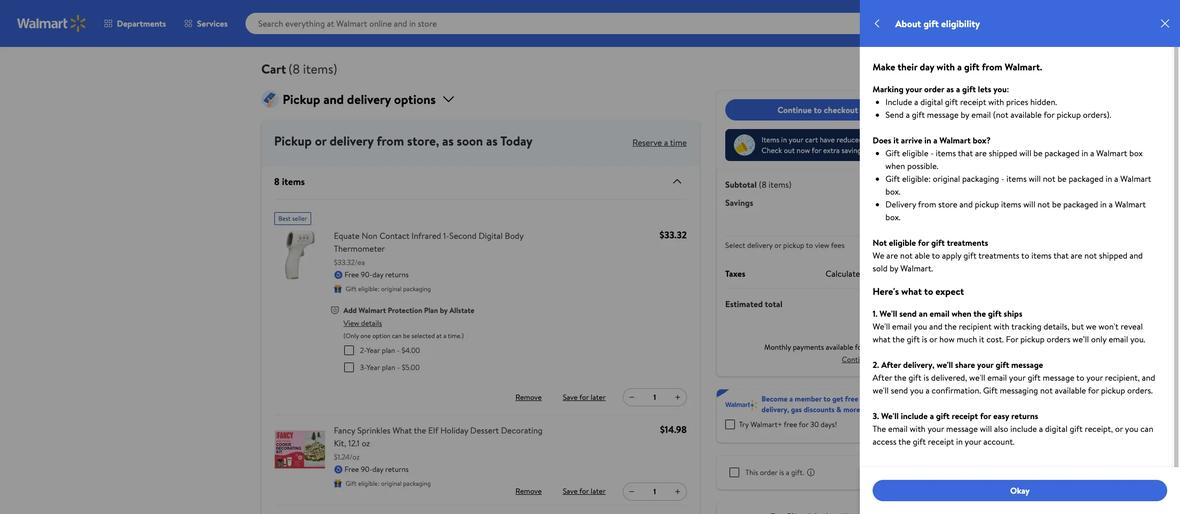 Task type: locate. For each thing, give the bounding box(es) containing it.
1 for decrease quantity fancy sprinkles what the elf holiday dessert decorating kit, 12.1 oz, current quantity 1 image
[[654, 487, 656, 497]]

later left decrease quantity fancy sprinkles what the elf holiday dessert decorating kit, 12.1 oz, current quantity 1 image
[[591, 487, 606, 497]]

box
[[1130, 147, 1143, 159]]

the right the access
[[899, 436, 911, 448]]

2 later from the top
[[591, 487, 606, 497]]

save for later button for decrease quantity fancy sprinkles what the elf holiday dessert decorating kit, 12.1 oz, current quantity 1 image's remove "button"
[[561, 483, 608, 500]]

1 year from the top
[[366, 345, 380, 356]]

day down thermometer
[[372, 270, 384, 280]]

1 save for later from the top
[[563, 392, 606, 403]]

2 year from the top
[[366, 362, 380, 373]]

store left soon
[[407, 132, 436, 150]]

walmart. up you: at the right
[[1005, 60, 1042, 74]]

we'll inside the '3. we'll include a gift receipt for easy returns the email with your message will also include a digital gift receipt, or you can access the gift receipt in your account.'
[[881, 411, 899, 422]]

0 vertical spatial save
[[563, 392, 578, 403]]

walmart image
[[17, 15, 86, 32]]

save for later button for remove "button" associated with decrease quantity equate non contact infrared 1-second digital body thermometer, current quantity 1 icon
[[561, 389, 608, 406]]

returns up protection
[[385, 270, 409, 280]]

2-Year plan - $4.00 checkbox
[[344, 346, 354, 356]]

it inside 1. we'll send an email when the gift ships we'll email you and the recipient with tracking details, but we won't reveal what the gift is or how much it cost. for pickup orders we'll only email you.
[[979, 334, 985, 345]]

2 vertical spatial packaging
[[403, 479, 431, 488]]

1 horizontal spatial shipped
[[1099, 250, 1128, 262]]

can down orders.
[[1141, 423, 1154, 435]]

8 $618.20
[[1146, 12, 1164, 34]]

from right delivery
[[918, 199, 937, 210]]

a inside 2. after delivery, we'll share your gift message after the gift is delivered, we'll email your gift message to your recipient, and we'll send you a confirmation. gift messaging not available for pickup orders.
[[926, 385, 930, 397]]

try walmart+ free for 30 days!
[[739, 420, 837, 430]]

1 horizontal spatial .
[[1056, 96, 1057, 108]]

send
[[900, 308, 917, 320], [891, 385, 908, 397]]

0 vertical spatial .
[[1056, 96, 1057, 108]]

include right 3. at the bottom of page
[[901, 411, 928, 422]]

items
[[762, 135, 780, 145]]

get
[[832, 394, 843, 405]]

store
[[407, 132, 436, 150], [939, 199, 958, 210]]

plan for $4.00
[[382, 345, 395, 356]]

0 vertical spatial $618.20
[[1146, 26, 1164, 34]]

(8 for cart
[[288, 60, 300, 78]]

2 free 90-day returns from the top
[[345, 464, 409, 475]]

as
[[947, 83, 954, 95], [442, 132, 454, 150], [486, 132, 498, 150]]

taxes
[[725, 268, 746, 280]]

1 1 from the top
[[654, 392, 656, 403]]

from up "lets"
[[982, 60, 1003, 74]]

gift eligible: original packaging for $14.98
[[346, 479, 431, 488]]

0 vertical spatial remove
[[516, 392, 542, 403]]

1 horizontal spatial continue
[[842, 354, 872, 365]]

message down confirmation.
[[946, 423, 978, 435]]

0 vertical spatial continue
[[778, 104, 812, 116]]

Try Walmart+ free for 30 days! checkbox
[[725, 420, 735, 430]]

save
[[563, 392, 578, 403], [563, 487, 578, 497]]

2 remove from the top
[[516, 487, 542, 497]]

items.
[[891, 342, 910, 353]]

1 horizontal spatial select
[[890, 240, 910, 251]]

0 horizontal spatial items)
[[303, 60, 338, 78]]

This order is a gift. checkbox
[[730, 468, 739, 478]]

for
[[1044, 109, 1055, 121], [812, 145, 822, 156], [918, 237, 929, 249], [855, 342, 865, 353], [1088, 385, 1099, 397], [579, 392, 589, 403], [980, 411, 991, 422], [799, 420, 809, 430], [579, 487, 589, 497]]

details
[[361, 318, 382, 329]]

2 remove button from the top
[[512, 483, 546, 500]]

1 vertical spatial original
[[381, 284, 402, 293]]

1 horizontal spatial at
[[867, 268, 874, 280]]

0 horizontal spatial select
[[725, 240, 746, 251]]

8 inside 8 $618.20
[[1157, 12, 1161, 21]]

1 vertical spatial it
[[979, 334, 985, 345]]

gifteligibleicon image down $1.24/oz
[[334, 480, 341, 488]]

send right same- on the bottom right of page
[[891, 385, 908, 397]]

year
[[366, 345, 380, 356], [366, 362, 380, 373]]

1 gift eligible: original packaging from the top
[[346, 284, 431, 293]]

2 gifteligibleicon image from the top
[[334, 480, 341, 488]]

1 vertical spatial (8
[[759, 179, 767, 191]]

a inside view details (only one option can be selected at a time.)
[[443, 332, 446, 341]]

pickup inside marking your order as a gift lets you: include a digital gift receipt with prices hidden . send a gift message by email (not available for pickup orders).
[[1057, 109, 1081, 121]]

save for later button
[[561, 389, 608, 406], [561, 483, 608, 500]]

receipt inside marking your order as a gift lets you: include a digital gift receipt with prices hidden . send a gift message by email (not available for pickup orders).
[[960, 96, 987, 108]]

marking
[[873, 83, 904, 95]]

by inside marking your order as a gift lets you: include a digital gift receipt with prices hidden . send a gift message by email (not available for pickup orders).
[[961, 109, 970, 121]]

hide all items image
[[667, 175, 684, 188]]

at right selected
[[436, 332, 442, 341]]

1 vertical spatial walmart.
[[901, 263, 933, 274]]

1 vertical spatial save for later
[[563, 487, 606, 497]]

2 gift eligible: original packaging from the top
[[346, 479, 431, 488]]

packaged
[[1045, 147, 1080, 159], [1069, 173, 1104, 185], [1064, 199, 1098, 210]]

0 vertical spatial year
[[366, 345, 380, 356]]

free down $1.24/oz
[[345, 464, 359, 475]]

2 save for later from the top
[[563, 487, 606, 497]]

digital right include
[[921, 96, 943, 108]]

1 horizontal spatial when
[[952, 308, 972, 320]]

1 free from the top
[[345, 270, 359, 280]]

for left easy
[[980, 411, 991, 422]]

1 horizontal spatial walmart.
[[1005, 60, 1042, 74]]

with inside the '3. we'll include a gift receipt for easy returns the email with your message will also include a digital gift receipt, or you can access the gift receipt in your account.'
[[910, 423, 926, 435]]

1 later from the top
[[591, 392, 606, 403]]

original inside 'does it arrive in a walmart box? gift eligible - items that are shipped will be packaged in a walmart box when possible. gift eligible: original packaging - items will not be packaged in a walmart box. delivery from store and pickup items will not be packaged in a walmart box.'
[[933, 173, 960, 185]]

1 gifteligibleicon image from the top
[[334, 285, 341, 293]]

you right receipt,
[[1125, 423, 1139, 435]]

cart (8 items)
[[261, 60, 338, 78]]

for inside the not eligible for gift treatments we are not able to apply gift treatments to items that are not shipped and sold by walmart.
[[918, 237, 929, 249]]

0 vertical spatial delivery,
[[903, 359, 935, 371]]

1 horizontal spatial it
[[979, 334, 985, 345]]

2 vertical spatial eligible:
[[358, 479, 380, 488]]

2 horizontal spatial available
[[1055, 385, 1086, 397]]

treatments right apply
[[979, 250, 1020, 262]]

for left items.
[[855, 342, 865, 353]]

1 free 90-day returns from the top
[[345, 270, 409, 280]]

1 vertical spatial gifteligibleicon image
[[334, 480, 341, 488]]

1 left increase quantity fancy sprinkles what the elf holiday dessert decorating kit, 12.1 oz, current quantity 1 'image'
[[654, 487, 656, 497]]

is inside 2. after delivery, we'll share your gift message after the gift is delivered, we'll email your gift message to your recipient, and we'll send you a confirmation. gift messaging not available for pickup orders.
[[924, 372, 929, 384]]

treatments up apply
[[947, 237, 988, 249]]

protection
[[388, 305, 422, 316]]

1 vertical spatial at
[[436, 332, 442, 341]]

our
[[935, 466, 947, 478]]

original for $33.32
[[381, 284, 402, 293]]

after right 2.
[[881, 359, 901, 371]]

0 horizontal spatial walmart.
[[901, 263, 933, 274]]

continue
[[778, 104, 812, 116], [842, 354, 872, 365]]

90- down the $33.32/ea
[[361, 270, 372, 280]]

1 left increase quantity equate non contact infrared 1-second digital body thermometer, current quantity 1 image
[[654, 392, 656, 403]]

1 select from the left
[[725, 240, 746, 251]]

fancy sprinkles what the elf holiday dessert decorating kit, 12.1 oz, with add-on services, $1.24/oz, 1 in cart gift eligible image
[[274, 424, 325, 476]]

gift eligible: original packaging up protection
[[346, 284, 431, 293]]

your up include
[[906, 83, 922, 95]]

best
[[278, 214, 291, 223]]

can inside the '3. we'll include a gift receipt for easy returns the email with your message will also include a digital gift receipt, or you can access the gift receipt in your account.'
[[1141, 423, 1154, 435]]

day right 'their'
[[920, 60, 935, 74]]

close panel image
[[1159, 17, 1172, 30]]

1 vertical spatial can
[[1141, 423, 1154, 435]]

1 vertical spatial box.
[[886, 211, 901, 223]]

ships
[[1004, 308, 1023, 320]]

eligibility
[[941, 17, 980, 30]]

can right option at the bottom of the page
[[392, 332, 402, 341]]

$618.20
[[1146, 26, 1164, 34], [882, 215, 910, 227], [879, 297, 910, 311]]

free
[[845, 394, 859, 405], [784, 420, 797, 430]]

walmart.
[[1005, 60, 1042, 74], [901, 263, 933, 274]]

0 vertical spatial shipped
[[989, 147, 1018, 159]]

fancy
[[334, 425, 355, 437]]

0 vertical spatial can
[[392, 332, 402, 341]]

to inside button
[[814, 104, 822, 116]]

year down 'one'
[[366, 345, 380, 356]]

available inside monthly payments available for eligible items. continue with affirm
[[826, 342, 853, 353]]

1 vertical spatial digital
[[1045, 423, 1068, 435]]

add walmart protection plan by allstate
[[344, 305, 475, 316]]

is left delivered,
[[924, 372, 929, 384]]

message right send
[[927, 109, 959, 121]]

later left decrease quantity equate non contact infrared 1-second digital body thermometer, current quantity 1 icon
[[591, 392, 606, 403]]

1 save from the top
[[563, 392, 578, 403]]

email left (not
[[972, 109, 991, 121]]

1 vertical spatial is
[[924, 372, 929, 384]]

we'll right 1.
[[880, 308, 897, 320]]

we'll right 3. at the bottom of page
[[881, 411, 899, 422]]

free right get
[[845, 394, 859, 405]]

back image
[[871, 17, 884, 30]]

0 horizontal spatial when
[[886, 160, 905, 172]]

save for later left decrease quantity fancy sprinkles what the elf holiday dessert decorating kit, 12.1 oz, current quantity 1 image
[[563, 487, 606, 497]]

is
[[922, 334, 928, 345], [924, 372, 929, 384], [780, 468, 784, 478]]

90- down oz
[[361, 464, 372, 475]]

for inside banner
[[799, 420, 809, 430]]

(8 for subtotal
[[759, 179, 767, 191]]

be inside view details (only one option can be selected at a time.)
[[403, 332, 410, 341]]

8 for 8 $618.20
[[1157, 12, 1161, 21]]

the up affirm
[[893, 334, 905, 345]]

items inside the not eligible for gift treatments we are not able to apply gift treatments to items that are not shipped and sold by walmart.
[[1032, 250, 1052, 262]]

1 vertical spatial eligible:
[[358, 284, 380, 293]]

or inside 1. we'll send an email when the gift ships we'll email you and the recipient with tracking details, but we won't reveal what the gift is or how much it cost. for pickup orders we'll only email you.
[[930, 334, 938, 345]]

0 vertical spatial free 90-day returns
[[345, 270, 409, 280]]

1 horizontal spatial checkout
[[876, 268, 910, 280]]

continue left 2.
[[842, 354, 872, 365]]

0 vertical spatial that
[[958, 147, 973, 159]]

0 vertical spatial checkout
[[824, 104, 858, 116]]

calculated
[[826, 268, 865, 280]]

packaging for $33.32
[[403, 284, 431, 293]]

by left (not
[[961, 109, 970, 121]]

and inside 'does it arrive in a walmart box? gift eligible - items that are shipped will be packaged in a walmart box when possible. gift eligible: original packaging - items will not be packaged in a walmart box. delivery from store and pickup items will not be packaged in a walmart box.'
[[960, 199, 973, 210]]

0 vertical spatial available
[[1011, 109, 1042, 121]]

their
[[898, 60, 918, 74]]

year for 2-
[[366, 345, 380, 356]]

can inside view details (only one option can be selected at a time.)
[[392, 332, 402, 341]]

delivery
[[886, 199, 916, 210]]

send inside 1. we'll send an email when the gift ships we'll email you and the recipient with tracking details, but we won't reveal what the gift is or how much it cost. for pickup orders we'll only email you.
[[900, 308, 917, 320]]

1 vertical spatial year
[[366, 362, 380, 373]]

you inside the '3. we'll include a gift receipt for easy returns the email with your message will also include a digital gift receipt, or you can access the gift receipt in your account.'
[[1125, 423, 1139, 435]]

delivery, up walmart+
[[762, 405, 789, 415]]

have
[[820, 135, 835, 145]]

1 vertical spatial what
[[873, 334, 891, 345]]

increase quantity fancy sprinkles what the elf holiday dessert decorating kit, 12.1 oz, current quantity 1 image
[[674, 488, 682, 496]]

receipt
[[960, 96, 987, 108], [952, 411, 978, 422], [928, 436, 954, 448]]

1 vertical spatial 1
[[654, 487, 656, 497]]

90- for $14.98
[[361, 464, 372, 475]]

selected
[[412, 332, 435, 341]]

select delivery or pickup to view fees
[[725, 240, 845, 251]]

0 vertical spatial is
[[922, 334, 928, 345]]

for
[[1006, 334, 1019, 345]]

not
[[873, 237, 887, 249]]

this
[[746, 468, 758, 478]]

2 free from the top
[[345, 464, 359, 475]]

a inside become a member to get free same-day delivery, gas discounts & more!
[[790, 394, 793, 405]]

increase quantity equate non contact infrared 1-second digital body thermometer, current quantity 1 image
[[674, 393, 682, 402]]

we'll down 1.
[[873, 321, 890, 333]]

days!
[[821, 420, 837, 430]]

1 horizontal spatial (8
[[759, 179, 767, 191]]

0 vertical spatial original
[[933, 173, 960, 185]]

1 horizontal spatial from
[[918, 199, 937, 210]]

gifteligibleicon image
[[334, 285, 341, 293], [334, 480, 341, 488]]

packaging inside 'does it arrive in a walmart box? gift eligible - items that are shipped will be packaged in a walmart box when possible. gift eligible: original packaging - items will not be packaged in a walmart box. delivery from store and pickup items will not be packaged in a walmart box.'
[[962, 173, 999, 185]]

free down gas
[[784, 420, 797, 430]]

message
[[927, 109, 959, 121], [1012, 359, 1043, 371], [1043, 372, 1075, 384], [946, 423, 978, 435]]

to
[[814, 104, 822, 116], [806, 240, 813, 251], [932, 250, 940, 262], [1022, 250, 1030, 262], [924, 285, 933, 298], [1077, 372, 1085, 384], [824, 394, 831, 405]]

what
[[393, 425, 412, 437]]

delivery, inside 2. after delivery, we'll share your gift message after the gift is delivered, we'll email your gift message to your recipient, and we'll send you a confirmation. gift messaging not available for pickup orders.
[[903, 359, 935, 371]]

plan
[[382, 345, 395, 356], [382, 362, 395, 373]]

3-Year plan - $5.00 checkbox
[[344, 363, 354, 373]]

order
[[924, 83, 945, 95], [760, 468, 778, 478]]

1 90- from the top
[[361, 270, 372, 280]]

1 vertical spatial free 90-day returns
[[345, 464, 409, 475]]

gift eligible: original packaging for $33.32
[[346, 284, 431, 293]]

we'll up delivered,
[[937, 359, 953, 371]]

total
[[765, 298, 783, 310]]

by inside the not eligible for gift treatments we are not able to apply gift treatments to items that are not shipped and sold by walmart.
[[890, 263, 899, 274]]

member
[[795, 394, 822, 405]]

plan down option at the bottom of the page
[[382, 345, 395, 356]]

is left gift. on the right bottom of the page
[[780, 468, 784, 478]]

packaging
[[962, 173, 999, 185], [403, 284, 431, 293], [403, 479, 431, 488]]

or inside the '3. we'll include a gift receipt for easy returns the email with your message will also include a digital gift receipt, or you can access the gift receipt in your account.'
[[1115, 423, 1123, 435]]

eligible:
[[902, 173, 931, 185], [358, 284, 380, 293], [358, 479, 380, 488]]

in
[[781, 135, 787, 145], [925, 135, 931, 146], [1082, 147, 1088, 159], [1106, 173, 1113, 185], [1100, 199, 1107, 210], [956, 436, 963, 448]]

message down orders
[[1043, 372, 1075, 384]]

1 vertical spatial save
[[563, 487, 578, 497]]

for inside 2. after delivery, we'll share your gift message after the gift is delivered, we'll email your gift message to your recipient, and we'll send you a confirmation. gift messaging not available for pickup orders.
[[1088, 385, 1099, 397]]

1 vertical spatial plan
[[382, 362, 395, 373]]

your left cart
[[789, 135, 803, 145]]

0 vertical spatial after
[[881, 359, 901, 371]]

gift.
[[791, 468, 804, 478]]

0 vertical spatial what
[[902, 285, 922, 298]]

2 select from the left
[[890, 240, 910, 251]]

1 box. from the top
[[886, 186, 901, 198]]

remove button for decrease quantity equate non contact infrared 1-second digital body thermometer, current quantity 1 icon
[[512, 389, 546, 406]]

close nudge image
[[891, 141, 900, 149]]

free for $33.32
[[345, 270, 359, 280]]

after
[[881, 359, 901, 371], [873, 372, 892, 384]]

to inside become a member to get free same-day delivery, gas discounts & more!
[[824, 394, 831, 405]]

visit
[[916, 466, 933, 478]]

the inside fancy sprinkles what the elf holiday dessert decorating kit, 12.1 oz $1.24/oz
[[414, 425, 426, 437]]

digital inside marking your order as a gift lets you: include a digital gift receipt with prices hidden . send a gift message by email (not available for pickup orders).
[[921, 96, 943, 108]]

the inside the '3. we'll include a gift receipt for easy returns the email with your message will also include a digital gift receipt, or you can access the gift receipt in your account.'
[[899, 436, 911, 448]]

later for remove "button" associated with decrease quantity equate non contact infrared 1-second digital body thermometer, current quantity 1 icon's save for later button
[[591, 392, 606, 403]]

0 vertical spatial 1
[[654, 392, 656, 403]]

year down 2-year plan - $4.00
[[366, 362, 380, 373]]

1 horizontal spatial by
[[890, 263, 899, 274]]

0 vertical spatial when
[[886, 160, 905, 172]]

be
[[1034, 147, 1043, 159], [1058, 173, 1067, 185], [1052, 199, 1061, 210], [403, 332, 410, 341]]

available up receipt,
[[1055, 385, 1086, 397]]

will
[[1020, 147, 1032, 159], [1029, 173, 1041, 185], [1024, 199, 1036, 210], [980, 423, 992, 435]]

save for later for decrease quantity fancy sprinkles what the elf holiday dessert decorating kit, 12.1 oz, current quantity 1 image's remove "button"'s save for later button
[[563, 487, 606, 497]]

0 vertical spatial we'll
[[880, 308, 897, 320]]

at down we
[[867, 268, 874, 280]]

select up taxes
[[725, 240, 746, 251]]

1 vertical spatial by
[[890, 263, 899, 274]]

2 save for later button from the top
[[561, 483, 608, 500]]

cart
[[805, 135, 818, 145]]

for left 30
[[799, 420, 809, 430]]

1 horizontal spatial available
[[1011, 109, 1042, 121]]

checkout inside button
[[824, 104, 858, 116]]

banner containing become a member to get free same-day delivery, gas discounts & more!
[[717, 390, 919, 443]]

available down prices
[[1011, 109, 1042, 121]]

1 horizontal spatial order
[[924, 83, 945, 95]]

1 vertical spatial 90-
[[361, 464, 372, 475]]

best seller alert
[[274, 208, 311, 225]]

by
[[961, 109, 970, 121], [890, 263, 899, 274], [440, 305, 448, 316]]

0 horizontal spatial (8
[[288, 60, 300, 78]]

marking your order as a gift lets you: include a digital gift receipt with prices hidden . send a gift message by email (not available for pickup orders).
[[873, 83, 1112, 121]]

original for $14.98
[[381, 479, 402, 488]]

or left how at the bottom right of the page
[[930, 334, 938, 345]]

1 vertical spatial continue
[[842, 354, 872, 365]]

as down make their day with a gift from walmart.
[[947, 83, 954, 95]]

calculated at checkout
[[826, 268, 910, 280]]

1 vertical spatial returns
[[1012, 411, 1039, 422]]

for right now
[[812, 145, 822, 156]]

cart
[[261, 60, 286, 78]]

in inside items in your cart have reduced prices. check out now for extra savings!
[[781, 135, 787, 145]]

1 vertical spatial packaged
[[1069, 173, 1104, 185]]

0 vertical spatial 8
[[1157, 12, 1161, 21]]

we'll down share on the right bottom of the page
[[969, 372, 986, 384]]

0 vertical spatial gift eligible: original packaging
[[346, 284, 431, 293]]

with right the
[[910, 423, 926, 435]]

message inside marking your order as a gift lets you: include a digital gift receipt with prices hidden . send a gift message by email (not available for pickup orders).
[[927, 109, 959, 121]]

0 vertical spatial save for later button
[[561, 389, 608, 406]]

your inside items in your cart have reduced prices. check out now for extra savings!
[[789, 135, 803, 145]]

save for remove "button" associated with decrease quantity equate non contact infrared 1-second digital body thermometer, current quantity 1 icon's save for later button
[[563, 392, 578, 403]]

0 vertical spatial remove button
[[512, 389, 546, 406]]

try
[[739, 420, 749, 430]]

or right receipt,
[[1115, 423, 1123, 435]]

store down "possible."
[[939, 199, 958, 210]]

2 90- from the top
[[361, 464, 372, 475]]

free 90-day returns for $33.32
[[345, 270, 409, 280]]

we'll for we'll include a gift receipt for easy returns
[[881, 411, 899, 422]]

gift up easy
[[983, 385, 998, 397]]

2. after delivery, we'll share your gift message after the gift is delivered, we'll email your gift message to your recipient, and we'll send you a confirmation. gift messaging not available for pickup orders.
[[873, 359, 1155, 397]]

delivery,
[[903, 359, 935, 371], [762, 405, 789, 415]]

returns right easy
[[1012, 411, 1039, 422]]

your inside marking your order as a gift lets you: include a digital gift receipt with prices hidden . send a gift message by email (not available for pickup orders).
[[906, 83, 922, 95]]

select for select button
[[890, 240, 910, 251]]

1 for decrease quantity equate non contact infrared 1-second digital body thermometer, current quantity 1 icon
[[654, 392, 656, 403]]

$60.99
[[883, 197, 908, 209]]

eligible: for $33.32
[[358, 284, 380, 293]]

now
[[797, 145, 810, 156]]

0 vertical spatial digital
[[921, 96, 943, 108]]

1 remove from the top
[[516, 392, 542, 403]]

save for later left decrease quantity equate non contact infrared 1-second digital body thermometer, current quantity 1 icon
[[563, 392, 606, 403]]

0 vertical spatial store
[[407, 132, 436, 150]]

1 horizontal spatial are
[[975, 147, 987, 159]]

2 plan from the top
[[382, 362, 395, 373]]

packaging up the add walmart protection plan by allstate
[[403, 284, 431, 293]]

day inside about gift eligibility dialog
[[920, 60, 935, 74]]

banner
[[717, 390, 919, 443]]

shipped inside the not eligible for gift treatments we are not able to apply gift treatments to items that are not shipped and sold by walmart.
[[1099, 250, 1128, 262]]

continue inside monthly payments available for eligible items. continue with affirm
[[842, 354, 872, 365]]

2 vertical spatial available
[[1055, 385, 1086, 397]]

order down make their day with a gift from walmart.
[[924, 83, 945, 95]]

select for select delivery or pickup to view fees
[[725, 240, 746, 251]]

send left an
[[900, 308, 917, 320]]

by right plan
[[440, 305, 448, 316]]

eligible: inside 'does it arrive in a walmart box? gift eligible - items that are shipped will be packaged in a walmart box when possible. gift eligible: original packaging - items will not be packaged in a walmart box. delivery from store and pickup items will not be packaged in a walmart box.'
[[902, 173, 931, 185]]

and inside 2. after delivery, we'll share your gift message after the gift is delivered, we'll email your gift message to your recipient, and we'll send you a confirmation. gift messaging not available for pickup orders.
[[1142, 372, 1155, 384]]

items) down check
[[769, 179, 792, 191]]

2 save from the top
[[563, 487, 578, 497]]

only
[[1091, 334, 1107, 345]]

0 vertical spatial free
[[845, 394, 859, 405]]

day inside become a member to get free same-day delivery, gas discounts & more!
[[880, 394, 891, 405]]

for up able
[[918, 237, 929, 249]]

for inside monthly payments available for eligible items. continue with affirm
[[855, 342, 865, 353]]

checkout up reduced
[[824, 104, 858, 116]]

1 remove button from the top
[[512, 389, 546, 406]]

eligible inside 'does it arrive in a walmart box? gift eligible - items that are shipped will be packaged in a walmart box when possible. gift eligible: original packaging - items will not be packaged in a walmart box. delivery from store and pickup items will not be packaged in a walmart box.'
[[902, 147, 929, 159]]

2 1 from the top
[[654, 487, 656, 497]]

cost.
[[987, 334, 1004, 345]]

remove for decrease quantity fancy sprinkles what the elf holiday dessert decorating kit, 12.1 oz, current quantity 1 image's remove "button"
[[516, 487, 542, 497]]

2 vertical spatial by
[[440, 305, 448, 316]]

0 horizontal spatial at
[[436, 332, 442, 341]]

after down 2.
[[873, 372, 892, 384]]

gifteligibleicon image down the $33.32/ea
[[334, 285, 341, 293]]

1 vertical spatial gift eligible: original packaging
[[346, 479, 431, 488]]

for up receipt,
[[1088, 385, 1099, 397]]

returns
[[385, 270, 409, 280], [1012, 411, 1039, 422], [385, 464, 409, 475]]

send
[[886, 109, 904, 121]]

gift left ships on the right bottom
[[988, 308, 1002, 320]]

order inside marking your order as a gift lets you: include a digital gift receipt with prices hidden . send a gift message by email (not available for pickup orders).
[[924, 83, 945, 95]]

order right this at bottom right
[[760, 468, 778, 478]]

returns down what
[[385, 464, 409, 475]]

out
[[784, 145, 795, 156]]

original
[[933, 173, 960, 185], [381, 284, 402, 293], [381, 479, 402, 488]]

your
[[906, 83, 922, 95], [789, 135, 803, 145], [977, 359, 994, 371], [1009, 372, 1026, 384], [1087, 372, 1103, 384], [928, 423, 944, 435], [965, 436, 982, 448]]

1 vertical spatial we'll
[[969, 372, 986, 384]]

0 horizontal spatial can
[[392, 332, 402, 341]]

8 for 8 items
[[274, 175, 280, 188]]

1 vertical spatial checkout
[[876, 268, 910, 280]]

digital left receipt,
[[1045, 423, 1068, 435]]

remove button
[[512, 389, 546, 406], [512, 483, 546, 500]]

2 vertical spatial we'll
[[881, 411, 899, 422]]

apply
[[942, 250, 962, 262]]

checkout up here's
[[876, 268, 910, 280]]

it left cost.
[[979, 334, 985, 345]]

same-
[[860, 394, 880, 405]]

eligible down arrive
[[902, 147, 929, 159]]

receipt up our
[[928, 436, 954, 448]]

1 plan from the top
[[382, 345, 395, 356]]

details,
[[1044, 321, 1070, 333]]

day up the
[[880, 394, 891, 405]]

1 vertical spatial free
[[784, 420, 797, 430]]

0 horizontal spatial what
[[873, 334, 891, 345]]

that inside 'does it arrive in a walmart box? gift eligible - items that are shipped will be packaged in a walmart box when possible. gift eligible: original packaging - items will not be packaged in a walmart box. delivery from store and pickup items will not be packaged in a walmart box.'
[[958, 147, 973, 159]]

. down account.
[[995, 466, 996, 478]]

90- for $33.32
[[361, 270, 372, 280]]

1 save for later button from the top
[[561, 389, 608, 406]]

1. we'll send an email when the gift ships we'll email you and the recipient with tracking details, but we won't reveal what the gift is or how much it cost. for pickup orders we'll only email you.
[[873, 308, 1146, 345]]

access
[[873, 436, 897, 448]]

eligible inside the not eligible for gift treatments we are not able to apply gift treatments to items that are not shipped and sold by walmart.
[[889, 237, 916, 249]]

box. down the -$60.99
[[886, 211, 901, 223]]

1 vertical spatial .
[[995, 466, 996, 478]]

equate
[[334, 230, 360, 242]]

available
[[1011, 109, 1042, 121], [826, 342, 853, 353], [1055, 385, 1086, 397]]

with up (not
[[989, 96, 1004, 108]]

2 box. from the top
[[886, 211, 901, 223]]

2 vertical spatial original
[[381, 479, 402, 488]]

1 vertical spatial send
[[891, 385, 908, 397]]



Task type: describe. For each thing, give the bounding box(es) containing it.
checkout for continue to checkout
[[824, 104, 858, 116]]

-$60.99
[[880, 197, 908, 209]]

an
[[919, 308, 928, 320]]

view
[[344, 318, 359, 329]]

message inside the '3. we'll include a gift receipt for easy returns the email with your message will also include a digital gift receipt, or you can access the gift receipt in your account.'
[[946, 423, 978, 435]]

gift down make their day with a gift from walmart.
[[945, 96, 958, 108]]

subtotal (8 items)
[[725, 179, 792, 191]]

gift up the add
[[346, 284, 357, 293]]

elf
[[428, 425, 438, 437]]

discounts
[[804, 405, 835, 415]]

orders).
[[1083, 109, 1112, 121]]

lets
[[978, 83, 992, 95]]

1 vertical spatial include
[[1011, 423, 1037, 435]]

0 vertical spatial treatments
[[947, 237, 988, 249]]

0 vertical spatial at
[[867, 268, 874, 280]]

does
[[873, 135, 892, 146]]

monthly payments available for eligible items. continue with affirm
[[764, 342, 910, 365]]

returns for $14.98
[[385, 464, 409, 475]]

your left recipient,
[[1087, 372, 1103, 384]]

items) for subtotal (8 items)
[[769, 179, 792, 191]]

share
[[955, 359, 975, 371]]

about gift eligibility dialog
[[860, 0, 1180, 515]]

1 vertical spatial delivery
[[747, 240, 773, 251]]

gift down does
[[886, 147, 900, 159]]

gift up the -$60.99
[[886, 173, 900, 185]]

does it arrive in a walmart box? gift eligible - items that are shipped will be packaged in a walmart box when possible. gift eligible: original packaging - items will not be packaged in a walmart box. delivery from store and pickup items will not be packaged in a walmart box.
[[873, 135, 1152, 223]]

your up messaging
[[1009, 372, 1026, 384]]

help center button
[[949, 461, 995, 483]]

at inside view details (only one option can be selected at a time.)
[[436, 332, 442, 341]]

gift down affirm
[[909, 372, 922, 384]]

gift down confirmation.
[[936, 411, 950, 422]]

box?
[[973, 135, 991, 146]]

returns inside the '3. we'll include a gift receipt for easy returns the email with your message will also include a digital gift receipt, or you can access the gift receipt in your account.'
[[1012, 411, 1039, 422]]

1.
[[873, 308, 878, 320]]

about gift eligibility
[[895, 17, 980, 30]]

gift right apply
[[964, 250, 977, 262]]

time.)
[[448, 332, 464, 341]]

we'll for we'll send an email when the gift ships
[[880, 308, 897, 320]]

orders
[[1047, 334, 1071, 345]]

your up questions? visit our help center .
[[928, 423, 944, 435]]

0 horizontal spatial free
[[784, 420, 797, 430]]

for inside marking your order as a gift lets you: include a digital gift receipt with prices hidden . send a gift message by email (not available for pickup orders).
[[1044, 109, 1055, 121]]

later for decrease quantity fancy sprinkles what the elf holiday dessert decorating kit, 12.1 oz, current quantity 1 image's remove "button"'s save for later button
[[591, 487, 606, 497]]

won't
[[1099, 321, 1119, 333]]

select button
[[890, 240, 910, 251]]

Walmart Site-Wide search field
[[245, 13, 994, 34]]

email inside the '3. we'll include a gift receipt for easy returns the email with your message will also include a digital gift receipt, or you can access the gift receipt in your account.'
[[888, 423, 908, 435]]

email right an
[[930, 308, 950, 320]]

decrease quantity equate non contact infrared 1-second digital body thermometer, current quantity 1 image
[[628, 393, 636, 402]]

and inside 1. we'll send an email when the gift ships we'll email you and the recipient with tracking details, but we won't reveal what the gift is or how much it cost. for pickup orders we'll only email you.
[[930, 321, 943, 333]]

savings!
[[842, 145, 867, 156]]

1 horizontal spatial what
[[902, 285, 922, 298]]

we'll
[[1073, 334, 1089, 345]]

by for message
[[961, 109, 970, 121]]

email inside marking your order as a gift lets you: include a digital gift receipt with prices hidden . send a gift message by email (not available for pickup orders).
[[972, 109, 991, 121]]

the inside 2. after delivery, we'll share your gift message after the gift is delivered, we'll email your gift message to your recipient, and we'll send you a confirmation. gift messaging not available for pickup orders.
[[894, 372, 907, 384]]

or left view
[[775, 240, 782, 251]]

your right share on the right bottom of the page
[[977, 359, 994, 371]]

$4.00
[[402, 345, 420, 356]]

gift up apply
[[931, 237, 945, 249]]

tracking
[[1012, 321, 1042, 333]]

free inside become a member to get free same-day delivery, gas discounts & more!
[[845, 394, 859, 405]]

receipt,
[[1085, 423, 1113, 435]]

items) for cart (8 items)
[[303, 60, 338, 78]]

reserve
[[633, 137, 662, 148]]

email down won't
[[1109, 334, 1128, 345]]

$14.98
[[660, 423, 687, 437]]

1-
[[443, 230, 449, 242]]

3.
[[873, 411, 879, 422]]

1 vertical spatial treatments
[[979, 250, 1020, 262]]

gifteligibleicon image for $33.32
[[334, 285, 341, 293]]

will inside the '3. we'll include a gift receipt for easy returns the email with your message will also include a digital gift receipt, or you can access the gift receipt in your account.'
[[980, 423, 992, 435]]

&
[[837, 405, 842, 415]]

one
[[360, 332, 371, 341]]

equate non contact infrared 1-second digital body thermometer, with add-on services, $33.32/ea, 1 in cart gift eligible image
[[274, 230, 325, 281]]

pickup inside 'does it arrive in a walmart box? gift eligible - items that are shipped will be packaged in a walmart box when possible. gift eligible: original packaging - items will not be packaged in a walmart box. delivery from store and pickup items will not be packaged in a walmart box.'
[[975, 199, 999, 210]]

12.1
[[348, 438, 360, 450]]

as soon as 
      today element
[[442, 132, 533, 150]]

save for later for remove "button" associated with decrease quantity equate non contact infrared 1-second digital body thermometer, current quantity 1 icon's save for later button
[[563, 392, 606, 403]]

or right pickup
[[315, 132, 327, 150]]

3-
[[360, 362, 366, 373]]

2-year plan - $4.00
[[360, 345, 420, 356]]

oz
[[362, 438, 370, 450]]

plan
[[424, 305, 438, 316]]

the up how at the bottom right of the page
[[945, 321, 957, 333]]

equate non contact infrared 1-second digital body thermometer link
[[334, 230, 557, 255]]

1 vertical spatial $618.20
[[882, 215, 910, 227]]

gift up "lets"
[[964, 60, 980, 74]]

walmart. inside the not eligible for gift treatments we are not able to apply gift treatments to items that are not shipped and sold by walmart.
[[901, 263, 933, 274]]

to inside 2. after delivery, we'll share your gift message after the gift is delivered, we'll email your gift message to your recipient, and we'll send you a confirmation. gift messaging not available for pickup orders.
[[1077, 372, 1085, 384]]

view details (only one option can be selected at a time.)
[[344, 318, 464, 341]]

available inside 2. after delivery, we'll share your gift message after the gift is delivered, we'll email your gift message to your recipient, and we'll send you a confirmation. gift messaging not available for pickup orders.
[[1055, 385, 1086, 397]]

fees
[[831, 240, 845, 251]]

hidden
[[1031, 96, 1056, 108]]

1 vertical spatial after
[[873, 372, 892, 384]]

in inside the '3. we'll include a gift receipt for easy returns the email with your message will also include a digital gift receipt, or you can access the gift receipt in your account.'
[[956, 436, 963, 448]]

the up recipient at the right bottom of the page
[[974, 308, 986, 320]]

questions?
[[873, 466, 914, 478]]

make their day with a gift from walmart.
[[873, 60, 1042, 74]]

remove for remove "button" associated with decrease quantity equate non contact infrared 1-second digital body thermometer, current quantity 1 icon
[[516, 392, 542, 403]]

0 vertical spatial we'll
[[937, 359, 953, 371]]

decrease quantity fancy sprinkles what the elf holiday dessert decorating kit, 12.1 oz, current quantity 1 image
[[628, 488, 636, 496]]

0 horizontal spatial from
[[377, 132, 404, 150]]

delivered,
[[931, 372, 967, 384]]

orders.
[[1128, 385, 1153, 397]]

from inside 'does it arrive in a walmart box? gift eligible - items that are shipped will be packaged in a walmart box when possible. gift eligible: original packaging - items will not be packaged in a walmart box. delivery from store and pickup items will not be packaged in a walmart box.'
[[918, 199, 937, 210]]

what inside 1. we'll send an email when the gift ships we'll email you and the recipient with tracking details, but we won't reveal what the gift is or how much it cost. for pickup orders we'll only email you.
[[873, 334, 891, 345]]

eligible: for $14.98
[[358, 479, 380, 488]]

0 horizontal spatial .
[[995, 466, 996, 478]]

3-year plan - $5.00
[[360, 362, 420, 373]]

by for sold
[[890, 263, 899, 274]]

Search search field
[[245, 13, 994, 34]]

center
[[969, 466, 995, 478]]

as inside marking your order as a gift lets you: include a digital gift receipt with prices hidden . send a gift message by email (not available for pickup orders).
[[947, 83, 954, 95]]

sold
[[873, 263, 888, 274]]

gift up messaging
[[1028, 372, 1041, 384]]

with right 'their'
[[937, 60, 955, 74]]

prices.
[[865, 135, 886, 145]]

. inside marking your order as a gift lets you: include a digital gift receipt with prices hidden . send a gift message by email (not available for pickup orders).
[[1056, 96, 1057, 108]]

with inside monthly payments available for eligible items. continue with affirm
[[874, 354, 887, 365]]

account.
[[984, 436, 1015, 448]]

gift inside 2. after delivery, we'll share your gift message after the gift is delivered, we'll email your gift message to your recipient, and we'll send you a confirmation. gift messaging not available for pickup orders.
[[983, 385, 998, 397]]

day down sprinkles
[[372, 464, 384, 475]]

walmart plus image
[[725, 400, 757, 411]]

decorating
[[501, 425, 543, 437]]

2 vertical spatial packaged
[[1064, 199, 1098, 210]]

1 horizontal spatial as
[[486, 132, 498, 150]]

free for $14.98
[[345, 464, 359, 475]]

you inside 2. after delivery, we'll share your gift message after the gift is delivered, we'll email your gift message to your recipient, and we'll send you a confirmation. gift messaging not available for pickup orders.
[[910, 385, 924, 397]]

gift left "lets"
[[962, 83, 976, 95]]

0 horizontal spatial order
[[760, 468, 778, 478]]

2 horizontal spatial we'll
[[969, 372, 986, 384]]

dessert
[[470, 425, 499, 437]]

message up messaging
[[1012, 359, 1043, 371]]

3. we'll include a gift receipt for easy returns the email with your message will also include a digital gift receipt, or you can access the gift receipt in your account.
[[873, 411, 1154, 448]]

gift right about
[[923, 17, 939, 30]]

send inside 2. after delivery, we'll share your gift message after the gift is delivered, we'll email your gift message to your recipient, and we'll send you a confirmation. gift messaging not available for pickup orders.
[[891, 385, 908, 397]]

this order is a gift.
[[746, 468, 804, 478]]

shipped inside 'does it arrive in a walmart box? gift eligible - items that are shipped will be packaged in a walmart box when possible. gift eligible: original packaging - items will not be packaged in a walmart box. delivery from store and pickup items will not be packaged in a walmart box.'
[[989, 147, 1018, 159]]

here's
[[873, 285, 899, 298]]

digital inside the '3. we'll include a gift receipt for easy returns the email with your message will also include a digital gift receipt, or you can access the gift receipt in your account.'
[[1045, 423, 1068, 435]]

0 horizontal spatial as
[[442, 132, 454, 150]]

are inside 'does it arrive in a walmart box? gift eligible - items that are shipped will be packaged in a walmart box when possible. gift eligible: original packaging - items will not be packaged in a walmart box. delivery from store and pickup items will not be packaged in a walmart box.'
[[975, 147, 987, 159]]

2 vertical spatial receipt
[[928, 436, 954, 448]]

affirm image
[[888, 328, 910, 337]]

arrive
[[901, 135, 923, 146]]

0 horizontal spatial include
[[901, 411, 928, 422]]

for inside items in your cart have reduced prices. check out now for extra savings!
[[812, 145, 822, 156]]

for left decrease quantity fancy sprinkles what the elf holiday dessert decorating kit, 12.1 oz, current quantity 1 image
[[579, 487, 589, 497]]

about
[[895, 17, 921, 30]]

for left decrease quantity equate non contact infrared 1-second digital body thermometer, current quantity 1 icon
[[579, 392, 589, 403]]

continue with affirm link
[[842, 351, 910, 368]]

2 vertical spatial $618.20
[[879, 297, 910, 311]]

thermometer
[[334, 243, 385, 255]]

remove button for decrease quantity fancy sprinkles what the elf holiday dessert decorating kit, 12.1 oz, current quantity 1 image
[[512, 483, 546, 500]]

prices
[[1006, 96, 1029, 108]]

0 horizontal spatial by
[[440, 305, 448, 316]]

30
[[810, 420, 819, 430]]

and inside the not eligible for gift treatments we are not able to apply gift treatments to items that are not shipped and sold by walmart.
[[1130, 250, 1143, 262]]

checkout for calculated at checkout
[[876, 268, 910, 280]]

with inside 1. we'll send an email when the gift ships we'll email you and the recipient with tracking details, but we won't reveal what the gift is or how much it cost. for pickup orders we'll only email you.
[[994, 321, 1010, 333]]

your left account.
[[965, 436, 982, 448]]

returns for $33.32
[[385, 270, 409, 280]]

0 vertical spatial packaged
[[1045, 147, 1080, 159]]

items in your cart have reduced prices. check out now for extra savings!
[[762, 135, 886, 156]]

continue inside button
[[778, 104, 812, 116]]

2 vertical spatial is
[[780, 468, 784, 478]]

time
[[670, 137, 687, 148]]

kit,
[[334, 438, 346, 450]]

save for decrease quantity fancy sprinkles what the elf holiday dessert decorating kit, 12.1 oz, current quantity 1 image's remove "button"'s save for later button
[[563, 487, 578, 497]]

0 horizontal spatial store
[[407, 132, 436, 150]]

you:
[[994, 83, 1009, 95]]

is inside 1. we'll send an email when the gift ships we'll email you and the recipient with tracking details, but we won't reveal what the gift is or how much it cost. for pickup orders we'll only email you.
[[922, 334, 928, 345]]

option
[[372, 332, 390, 341]]

fancy sprinkles what the elf holiday dessert decorating kit, 12.1 oz link
[[334, 424, 557, 450]]

gift up affirm
[[907, 334, 920, 345]]

for inside the '3. we'll include a gift receipt for easy returns the email with your message will also include a digital gift receipt, or you can access the gift receipt in your account.'
[[980, 411, 991, 422]]

check
[[762, 145, 782, 156]]

add
[[344, 305, 357, 316]]

we
[[873, 250, 885, 262]]

that inside the not eligible for gift treatments we are not able to apply gift treatments to items that are not shipped and sold by walmart.
[[1054, 250, 1069, 262]]

delivery, inside become a member to get free same-day delivery, gas discounts & more!
[[762, 405, 789, 415]]

2 horizontal spatial are
[[1071, 250, 1083, 262]]

pickup inside 1. we'll send an email when the gift ships we'll email you and the recipient with tracking details, but we won't reveal what the gift is or how much it cost. for pickup orders we'll only email you.
[[1021, 334, 1045, 345]]

you inside 1. we'll send an email when the gift ships we'll email you and the recipient with tracking details, but we won't reveal what the gift is or how much it cost. for pickup orders we'll only email you.
[[914, 321, 927, 333]]

include
[[886, 96, 913, 108]]

$33.32
[[660, 228, 687, 242]]

with inside marking your order as a gift lets you: include a digital gift receipt with prices hidden . send a gift message by email (not available for pickup orders).
[[989, 96, 1004, 108]]

packaging for $14.98
[[403, 479, 431, 488]]

0 vertical spatial delivery
[[330, 132, 374, 150]]

non
[[362, 230, 377, 242]]

gift left receipt,
[[1070, 423, 1083, 435]]

recipient
[[959, 321, 992, 333]]

0 vertical spatial walmart.
[[1005, 60, 1042, 74]]

store inside 'does it arrive in a walmart box? gift eligible - items that are shipped will be packaged in a walmart box when possible. gift eligible: original packaging - items will not be packaged in a walmart box. delivery from store and pickup items will not be packaged in a walmart box.'
[[939, 199, 958, 210]]

view
[[815, 240, 830, 251]]

equate non contact infrared 1-second digital body thermometer $33.32/ea
[[334, 230, 524, 268]]

free 90-day returns for $14.98
[[345, 464, 409, 475]]

0 vertical spatial from
[[982, 60, 1003, 74]]

reduced price image
[[734, 135, 755, 156]]

gifting image
[[893, 467, 906, 479]]

0 horizontal spatial we'll
[[873, 385, 889, 397]]

year for 3-
[[366, 362, 380, 373]]

become
[[762, 394, 788, 405]]

available inside marking your order as a gift lets you: include a digital gift receipt with prices hidden . send a gift message by email (not available for pickup orders).
[[1011, 109, 1042, 121]]

plan for $5.00
[[382, 362, 395, 373]]

pickup inside 2. after delivery, we'll share your gift message after the gift is delivered, we'll email your gift message to your recipient, and we'll send you a confirmation. gift messaging not available for pickup orders.
[[1101, 385, 1126, 397]]

0 horizontal spatial are
[[887, 250, 898, 262]]

email inside 2. after delivery, we'll share your gift message after the gift is delivered, we'll email your gift message to your recipient, and we'll send you a confirmation. gift messaging not available for pickup orders.
[[988, 372, 1007, 384]]

it inside 'does it arrive in a walmart box? gift eligible - items that are shipped will be packaged in a walmart box when possible. gift eligible: original packaging - items will not be packaged in a walmart box. delivery from store and pickup items will not be packaged in a walmart box.'
[[894, 135, 899, 146]]

$33.32/ea
[[334, 257, 365, 268]]

email up items.
[[892, 321, 912, 333]]

help
[[949, 466, 967, 478]]

gift up visit
[[913, 436, 926, 448]]

gifteligibleicon image for $14.98
[[334, 480, 341, 488]]

eligible inside monthly payments available for eligible items. continue with affirm
[[866, 342, 890, 353]]

1 vertical spatial receipt
[[952, 411, 978, 422]]

recipient,
[[1105, 372, 1140, 384]]

more!
[[843, 405, 863, 415]]

when inside 1. we'll send an email when the gift ships we'll email you and the recipient with tracking details, but we won't reveal what the gift is or how much it cost. for pickup orders we'll only email you.
[[952, 308, 972, 320]]

when inside 'does it arrive in a walmart box? gift eligible - items that are shipped will be packaged in a walmart box when possible. gift eligible: original packaging - items will not be packaged in a walmart box. delivery from store and pickup items will not be packaged in a walmart box.'
[[886, 160, 905, 172]]

gift down $1.24/oz
[[346, 479, 357, 488]]

not inside 2. after delivery, we'll share your gift message after the gift is delivered, we'll email your gift message to your recipient, and we'll send you a confirmation. gift messaging not available for pickup orders.
[[1040, 385, 1053, 397]]

we
[[1086, 321, 1097, 333]]

gift down include
[[912, 109, 925, 121]]

learn more about gifting image
[[806, 469, 815, 477]]

reveal
[[1121, 321, 1143, 333]]

gift down cost.
[[996, 359, 1010, 371]]

1 vertical spatial we'll
[[873, 321, 890, 333]]

$679.19
[[884, 179, 910, 191]]



Task type: vqa. For each thing, say whether or not it's contained in the screenshot.


